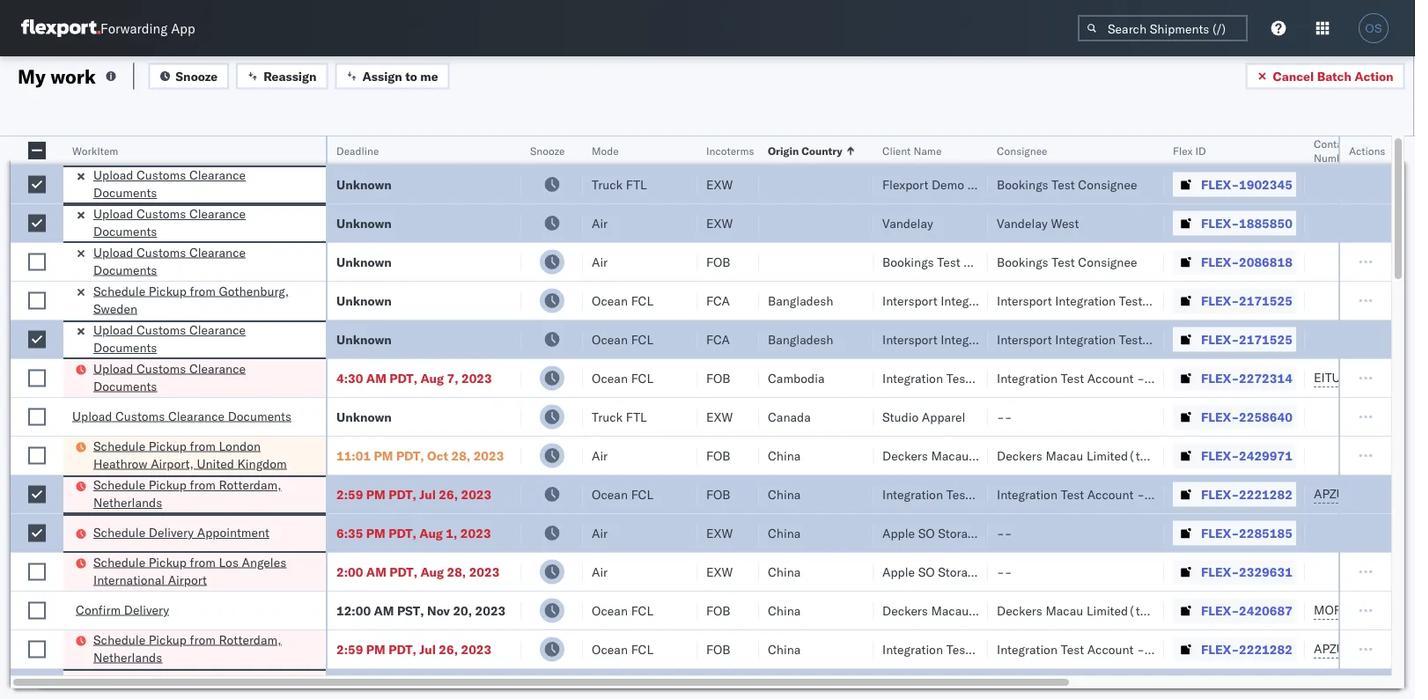 Task type: locate. For each thing, give the bounding box(es) containing it.
2023 right oct
[[474, 448, 504, 463]]

customs
[[137, 167, 186, 183], [137, 206, 186, 222], [137, 245, 186, 260], [137, 322, 186, 338], [137, 361, 186, 376], [115, 408, 165, 424]]

2 vertical spatial aug
[[421, 564, 444, 580]]

ny
[[1407, 486, 1416, 502], [1407, 641, 1416, 657]]

5 fcl from the top
[[631, 603, 654, 619]]

6:35 pm pdt, aug 1, 2023
[[337, 526, 491, 541]]

0 vertical spatial 26,
[[439, 487, 458, 502]]

1 apzu3329215, ny from the top
[[1315, 486, 1416, 502]]

0 vertical spatial apzu3329215, ny
[[1315, 486, 1416, 502]]

assign to me button
[[335, 63, 450, 89]]

0 vertical spatial jul
[[420, 487, 436, 502]]

schedule for schedule pickup from gothenburg, sweden link
[[93, 283, 146, 299]]

1 vertical spatial delivery
[[124, 602, 169, 618]]

aug
[[421, 371, 444, 386], [420, 526, 443, 541], [421, 564, 444, 580]]

flex-2329631 button
[[1174, 560, 1297, 585], [1174, 560, 1297, 585]]

5 resize handle column header from the left
[[677, 137, 698, 700]]

flex-2221282 down flex-2420687
[[1202, 642, 1293, 657]]

1 vertical spatial netherlands
[[93, 650, 162, 665]]

schedule pickup from los angeles international airport
[[93, 555, 287, 588]]

1 vertical spatial intersport integration test account
[[997, 332, 1193, 347]]

air for 6:35
[[592, 526, 608, 541]]

schedule pickup from rotterdam, netherlands down airport
[[93, 632, 282, 665]]

flex id button
[[1165, 140, 1288, 158]]

1 vertical spatial truck ftl
[[592, 409, 647, 425]]

2023 up 20, at the left bottom of page
[[469, 564, 500, 580]]

flex- up flex-2258640
[[1202, 371, 1240, 386]]

0 vertical spatial integration test account - karl lagerfeld
[[997, 487, 1227, 502]]

0 vertical spatial --
[[997, 409, 1013, 425]]

schedule inside schedule pickup from los angeles international airport
[[93, 555, 146, 570]]

1 vertical spatial lagerfeld
[[1174, 642, 1227, 657]]

heathrow
[[93, 456, 148, 471]]

2171525 down 2086818
[[1240, 293, 1293, 308]]

12:00
[[337, 603, 371, 619]]

origin country
[[768, 144, 843, 157]]

upload customs clearance documents button up schedule pickup from london heathrow airport, united kingdom link
[[93, 360, 303, 397]]

pickup for schedule pickup from london heathrow airport, united kingdom link
[[149, 438, 187, 454]]

2:59 pm pdt, jul 26, 2023 down pst, at the bottom left of page
[[337, 642, 492, 657]]

pickup for schedule pickup from rotterdam, netherlands link corresponding to first 'schedule pickup from rotterdam, netherlands' button from the top of the page
[[149, 478, 187, 493]]

from inside schedule pickup from london heathrow airport, united kingdom
[[190, 438, 216, 454]]

2171525 up 2272314 at the right of the page
[[1240, 332, 1293, 347]]

2 vertical spatial --
[[997, 564, 1013, 580]]

0 vertical spatial flex-2221282
[[1202, 487, 1293, 502]]

2 resize handle column header from the left
[[305, 137, 326, 700]]

flex- down flex id button
[[1202, 177, 1240, 192]]

flex- down flex-2258640
[[1202, 448, 1240, 463]]

1 ftl from the top
[[626, 177, 647, 192]]

0 vertical spatial rotterdam,
[[219, 478, 282, 493]]

consignee down west
[[1079, 254, 1138, 270]]

pdt, for schedule pickup from rotterdam, netherlands link corresponding to first 'schedule pickup from rotterdam, netherlands' button from the top of the page
[[389, 487, 417, 502]]

pdt, for schedule pickup from london heathrow airport, united kingdom link
[[396, 448, 424, 463]]

snooze inside button
[[176, 68, 218, 84]]

2 unknown from the top
[[337, 215, 392, 231]]

schedule for schedule pickup from los angeles international airport link
[[93, 555, 146, 570]]

schedule inside schedule pickup from london heathrow airport, united kingdom
[[93, 438, 146, 454]]

am right 2:00
[[366, 564, 387, 580]]

1 schedule pickup from rotterdam, netherlands link from the top
[[93, 477, 303, 512]]

pm down 11:01 at the bottom left of page
[[366, 487, 386, 502]]

flex-
[[1202, 177, 1240, 192], [1202, 215, 1240, 231], [1202, 254, 1240, 270], [1202, 293, 1240, 308], [1202, 332, 1240, 347], [1202, 371, 1240, 386], [1202, 409, 1240, 425], [1202, 448, 1240, 463], [1202, 487, 1240, 502], [1202, 526, 1240, 541], [1202, 564, 1240, 580], [1202, 603, 1240, 619], [1202, 642, 1240, 657]]

None checkbox
[[28, 176, 46, 193], [28, 215, 46, 232], [28, 292, 46, 310], [28, 408, 46, 426], [28, 447, 46, 465], [28, 486, 46, 504], [28, 563, 46, 581], [28, 641, 46, 659], [28, 176, 46, 193], [28, 215, 46, 232], [28, 292, 46, 310], [28, 408, 46, 426], [28, 447, 46, 465], [28, 486, 46, 504], [28, 563, 46, 581], [28, 641, 46, 659]]

1 apzu3329215, from the top
[[1315, 486, 1403, 502]]

2 intersport integration test account from the top
[[997, 332, 1193, 347]]

unknown for flexport demo consignee
[[337, 177, 392, 192]]

0 vertical spatial (do
[[984, 526, 1010, 541]]

0 vertical spatial truck
[[592, 177, 623, 192]]

2023 right 1,
[[461, 526, 491, 541]]

0 vertical spatial apple so storage (do not use)
[[883, 526, 1073, 541]]

1 schedule pickup from rotterdam, netherlands button from the top
[[93, 477, 303, 514]]

0 horizontal spatial vandelay
[[883, 215, 934, 231]]

fob for upload customs clearance documents button to the top
[[707, 371, 731, 386]]

account for first 'schedule pickup from rotterdam, netherlands' button from the top of the page
[[1088, 487, 1134, 502]]

1 vertical spatial 2221282
[[1240, 642, 1293, 657]]

from inside schedule pickup from los angeles international airport
[[190, 555, 216, 570]]

fob for 2nd 'schedule pickup from rotterdam, netherlands' button
[[707, 642, 731, 657]]

0 vertical spatial 2:59 pm pdt, jul 26, 2023
[[337, 487, 492, 502]]

1 karl from the top
[[1149, 487, 1171, 502]]

5 exw from the top
[[707, 564, 733, 580]]

schedule pickup from rotterdam, netherlands link
[[93, 477, 303, 512], [93, 631, 303, 667]]

truck ftl for studio apparel
[[592, 409, 647, 425]]

snooze down 'app' at left top
[[176, 68, 218, 84]]

2023 down 11:01 pm pdt, oct 28, 2023
[[461, 487, 492, 502]]

documents for flex-1902345
[[93, 185, 157, 200]]

2 ocean fcl from the top
[[592, 332, 654, 347]]

confirm delivery
[[76, 602, 169, 618]]

pickup up airport,
[[149, 438, 187, 454]]

1 vertical spatial intersport
[[997, 332, 1053, 347]]

apple so storage (do not use)
[[883, 526, 1073, 541], [883, 564, 1073, 580]]

2 ocean from the top
[[592, 332, 628, 347]]

cambodia
[[768, 371, 825, 386]]

1 vertical spatial ftl
[[626, 409, 647, 425]]

aug left 1,
[[420, 526, 443, 541]]

0 vertical spatial lagerfeld
[[1174, 487, 1227, 502]]

delivery inside 'button'
[[124, 602, 169, 618]]

pdt, down pst, at the bottom left of page
[[389, 642, 417, 657]]

10 flex- from the top
[[1202, 526, 1240, 541]]

1 vertical spatial 26,
[[439, 642, 458, 657]]

2023 for schedule pickup from rotterdam, netherlands link corresponding to first 'schedule pickup from rotterdam, netherlands' button from the top of the page
[[461, 487, 492, 502]]

pdt, up "6:35 pm pdt, aug 1, 2023"
[[389, 487, 417, 502]]

cancel batch action button
[[1246, 63, 1406, 89]]

schedule pickup from rotterdam, netherlands down airport,
[[93, 478, 282, 511]]

resize handle column header for flex id
[[1285, 137, 1306, 700]]

26, for schedule pickup from rotterdam, netherlands link corresponding to first 'schedule pickup from rotterdam, netherlands' button from the top of the page
[[439, 487, 458, 502]]

2 2:59 from the top
[[337, 642, 363, 657]]

1 vertical spatial so
[[919, 564, 935, 580]]

2329631
[[1240, 564, 1293, 580]]

6 fob from the top
[[707, 642, 731, 657]]

flex-2171525 down flex-2086818
[[1202, 293, 1293, 308]]

flex- down flex-2086818
[[1202, 293, 1240, 308]]

3 air from the top
[[592, 448, 608, 463]]

1 vertical spatial apple so storage (do not use)
[[883, 564, 1073, 580]]

reassign button
[[236, 63, 328, 89]]

2 jul from the top
[[420, 642, 436, 657]]

2 vandelay from the left
[[997, 215, 1048, 231]]

from down airport
[[190, 632, 216, 648]]

work
[[50, 64, 96, 88]]

intersport integration test account
[[997, 293, 1193, 308], [997, 332, 1193, 347]]

2:59 down 12:00
[[337, 642, 363, 657]]

0 vertical spatial ny
[[1407, 486, 1416, 502]]

pickup inside "schedule pickup from gothenburg, sweden"
[[149, 283, 187, 299]]

2:59 pm pdt, jul 26, 2023 up "6:35 pm pdt, aug 1, 2023"
[[337, 487, 492, 502]]

2 ftl from the top
[[626, 409, 647, 425]]

flexport. image
[[21, 19, 100, 37]]

upload customs clearance documents button up schedule pickup from london heathrow airport, united kingdom
[[72, 408, 292, 427]]

storage
[[939, 526, 981, 541], [939, 564, 981, 580]]

demo
[[932, 177, 965, 192]]

air
[[592, 215, 608, 231], [592, 254, 608, 270], [592, 448, 608, 463], [592, 526, 608, 541], [592, 564, 608, 580]]

5 flex- from the top
[[1202, 332, 1240, 347]]

0 vertical spatial am
[[366, 371, 387, 386]]

upload customs clearance documents link for flex-2086818
[[93, 244, 303, 279]]

1 vertical spatial storage
[[939, 564, 981, 580]]

international
[[93, 572, 165, 588]]

consignee button
[[989, 140, 1147, 158]]

1 netherlands from the top
[[93, 495, 162, 511]]

2 not from the top
[[1013, 564, 1038, 580]]

2 storage from the top
[[939, 564, 981, 580]]

fcl
[[631, 293, 654, 308], [631, 332, 654, 347], [631, 371, 654, 386], [631, 487, 654, 502], [631, 603, 654, 619], [631, 642, 654, 657]]

2 pickup from the top
[[149, 438, 187, 454]]

schedule pickup from rotterdam, netherlands link down united
[[93, 477, 303, 512]]

id
[[1196, 144, 1207, 157]]

1 jul from the top
[[420, 487, 436, 502]]

2 apple so storage (do not use) from the top
[[883, 564, 1073, 580]]

from up united
[[190, 438, 216, 454]]

2023 down 20, at the left bottom of page
[[461, 642, 492, 657]]

delivery inside button
[[149, 525, 194, 541]]

2171525 for schedule pickup from gothenburg, sweden
[[1240, 293, 1293, 308]]

2 karl from the top
[[1149, 642, 1171, 657]]

upload
[[93, 167, 133, 183], [93, 206, 133, 222], [93, 245, 133, 260], [93, 322, 133, 338], [93, 361, 133, 376], [72, 408, 112, 424]]

upload customs clearance documents for flex-2086818
[[93, 245, 246, 278]]

1 ocean from the top
[[592, 293, 628, 308]]

flex-2171525 up flex-2272314
[[1202, 332, 1293, 347]]

flex- down flex-2329631
[[1202, 603, 1240, 619]]

upload customs clearance documents inside button
[[93, 361, 246, 394]]

lagerfeld
[[1174, 487, 1227, 502], [1174, 642, 1227, 657]]

upload customs clearance documents for flex-1902345
[[93, 167, 246, 200]]

4 air from the top
[[592, 526, 608, 541]]

aug left 7,
[[421, 371, 444, 386]]

0 vertical spatial not
[[1013, 526, 1038, 541]]

flex-2272314
[[1202, 371, 1293, 386]]

lagerfeld down flex-2420687
[[1174, 642, 1227, 657]]

macau
[[932, 448, 969, 463], [1046, 448, 1084, 463], [932, 603, 969, 619], [1046, 603, 1084, 619]]

customs for flex-2086818
[[137, 245, 186, 260]]

upload customs clearance documents link for flex-2171525
[[93, 322, 303, 357]]

flex- down flex-1885850
[[1202, 254, 1240, 270]]

flex- down flex-2285185
[[1202, 564, 1240, 580]]

0 vertical spatial use)
[[1041, 526, 1073, 541]]

1 intersport from the top
[[997, 293, 1053, 308]]

2 fob from the top
[[707, 371, 731, 386]]

2023 for 'schedule delivery appointment' link
[[461, 526, 491, 541]]

flex- up flex-2086818
[[1202, 215, 1240, 231]]

26, down nov
[[439, 642, 458, 657]]

0 vertical spatial 2221282
[[1240, 487, 1293, 502]]

air for 11:01
[[592, 448, 608, 463]]

karl for 2nd 'schedule pickup from rotterdam, netherlands' button
[[1149, 642, 1171, 657]]

5 pickup from the top
[[149, 632, 187, 648]]

-- for flex-2329631
[[997, 564, 1013, 580]]

0 vertical spatial intersport integration test account
[[997, 293, 1193, 308]]

1 intersport integration test account from the top
[[997, 293, 1193, 308]]

5 air from the top
[[592, 564, 608, 580]]

0 vertical spatial truck ftl
[[592, 177, 647, 192]]

netherlands down confirm delivery 'button'
[[93, 650, 162, 665]]

flexport demo consignee
[[883, 177, 1027, 192]]

1 vertical spatial am
[[366, 564, 387, 580]]

1 ocean fcl from the top
[[592, 293, 654, 308]]

11:01
[[337, 448, 371, 463]]

pickup inside schedule pickup from los angeles international airport
[[149, 555, 187, 570]]

1 so from the top
[[919, 526, 935, 541]]

0 vertical spatial ftl
[[626, 177, 647, 192]]

consignee up 'vandelay west'
[[997, 144, 1048, 157]]

integration test account - karl lagerfeld
[[997, 487, 1227, 502], [997, 642, 1227, 657]]

container numbers
[[1315, 137, 1362, 164]]

delivery up schedule pickup from los angeles international airport
[[149, 525, 194, 541]]

schedule pickup from rotterdam, netherlands link down airport
[[93, 631, 303, 667]]

0 vertical spatial storage
[[939, 526, 981, 541]]

schedule pickup from rotterdam, netherlands button
[[93, 477, 303, 514], [93, 631, 303, 668]]

2 apzu3329215, from the top
[[1315, 641, 1403, 657]]

from for schedule pickup from gothenburg, sweden link
[[190, 283, 216, 299]]

pickup for schedule pickup from rotterdam, netherlands link for 2nd 'schedule pickup from rotterdam, netherlands' button
[[149, 632, 187, 648]]

apzu3329215, for schedule pickup from rotterdam, netherlands link for 2nd 'schedule pickup from rotterdam, netherlands' button
[[1315, 641, 1403, 657]]

2420687
[[1240, 603, 1293, 619]]

3 china from the top
[[768, 526, 801, 541]]

am right "4:30"
[[366, 371, 387, 386]]

0 vertical spatial 2171525
[[1240, 293, 1293, 308]]

schedule delivery appointment button
[[93, 524, 270, 544]]

2 flex-2221282 from the top
[[1202, 642, 1293, 657]]

aug up nov
[[421, 564, 444, 580]]

pickup up airport
[[149, 555, 187, 570]]

1 vertical spatial aug
[[420, 526, 443, 541]]

1 vertical spatial 28,
[[447, 564, 466, 580]]

bookings
[[997, 177, 1049, 192], [883, 254, 934, 270], [997, 254, 1049, 270]]

exw
[[707, 177, 733, 192], [707, 215, 733, 231], [707, 409, 733, 425], [707, 526, 733, 541], [707, 564, 733, 580]]

1 vertical spatial schedule pickup from rotterdam, netherlands button
[[93, 631, 303, 668]]

1 vertical spatial rotterdam,
[[219, 632, 282, 648]]

consignee down 'vandelay west'
[[964, 254, 1023, 270]]

upload for flex-2086818
[[93, 245, 133, 260]]

so for flex-2329631
[[919, 564, 935, 580]]

jul
[[420, 487, 436, 502], [420, 642, 436, 657]]

bookings down 'vandelay west'
[[997, 254, 1049, 270]]

pickup for schedule pickup from los angeles international airport link
[[149, 555, 187, 570]]

1 vertical spatial jul
[[420, 642, 436, 657]]

1 vertical spatial 2171525
[[1240, 332, 1293, 347]]

None checkbox
[[28, 142, 46, 159], [28, 253, 46, 271], [28, 331, 46, 348], [28, 370, 46, 387], [28, 525, 46, 542], [28, 602, 46, 620], [28, 142, 46, 159], [28, 253, 46, 271], [28, 331, 46, 348], [28, 370, 46, 387], [28, 525, 46, 542], [28, 602, 46, 620]]

flex-2272314 button
[[1174, 366, 1297, 391], [1174, 366, 1297, 391]]

flex- down bicycle
[[1202, 409, 1240, 425]]

schedule pickup from rotterdam, netherlands button down united
[[93, 477, 303, 514]]

2 (do from the top
[[984, 564, 1010, 580]]

schedule pickup from rotterdam, netherlands button down airport
[[93, 631, 303, 668]]

pm down 12:00
[[366, 642, 386, 657]]

1 vertical spatial fca
[[707, 332, 730, 347]]

vandelay
[[883, 215, 934, 231], [997, 215, 1048, 231]]

resize handle column header
[[42, 137, 63, 700], [305, 137, 326, 700], [500, 137, 522, 700], [562, 137, 583, 700], [677, 137, 698, 700], [738, 137, 760, 700], [853, 137, 874, 700], [967, 137, 989, 700], [1144, 137, 1165, 700], [1285, 137, 1306, 700], [1371, 137, 1392, 700]]

schedule pickup from gothenburg, sweden link
[[93, 282, 303, 318]]

1 horizontal spatial vandelay
[[997, 215, 1048, 231]]

schedule pickup from london heathrow airport, united kingdom link
[[93, 437, 303, 473]]

0 vertical spatial schedule pickup from rotterdam, netherlands link
[[93, 477, 303, 512]]

0 vertical spatial 28,
[[452, 448, 471, 463]]

1 flex-2221282 from the top
[[1202, 487, 1293, 502]]

2 flex-2171525 from the top
[[1202, 332, 1293, 347]]

1 from from the top
[[190, 283, 216, 299]]

6 schedule from the top
[[93, 632, 146, 648]]

rotterdam,
[[219, 478, 282, 493], [219, 632, 282, 648]]

pickup down confirm delivery 'button'
[[149, 632, 187, 648]]

karl
[[1149, 487, 1171, 502], [1149, 642, 1171, 657]]

truck ftl for flexport demo consignee
[[592, 177, 647, 192]]

action
[[1355, 68, 1394, 84]]

2:59 up the 6:35
[[337, 487, 363, 502]]

1 vertical spatial apzu3329215,
[[1315, 641, 1403, 657]]

flex- up flex-2329631
[[1202, 526, 1240, 541]]

not
[[1013, 526, 1038, 541], [1013, 564, 1038, 580]]

aug for 7,
[[421, 371, 444, 386]]

from inside "schedule pickup from gothenburg, sweden"
[[190, 283, 216, 299]]

clearance for flex-1902345
[[189, 167, 246, 183]]

china for 'schedule delivery appointment' link
[[768, 526, 801, 541]]

2 fca from the top
[[707, 332, 730, 347]]

fca for upload customs clearance documents
[[707, 332, 730, 347]]

intersport integration test account for schedule pickup from gothenburg, sweden
[[997, 293, 1193, 308]]

1 vertical spatial 2:59
[[337, 642, 363, 657]]

0 vertical spatial apple
[[883, 526, 915, 541]]

0 vertical spatial karl
[[1149, 487, 1171, 502]]

2 schedule pickup from rotterdam, netherlands link from the top
[[93, 631, 303, 667]]

flex-2171525 for upload customs clearance documents
[[1202, 332, 1293, 347]]

workitem
[[72, 144, 118, 157]]

1 vertical spatial truck
[[592, 409, 623, 425]]

bookings test consignee down 'consignee' "button"
[[997, 177, 1138, 192]]

20,
[[453, 603, 472, 619]]

1 rotterdam, from the top
[[219, 478, 282, 493]]

ny for schedule pickup from rotterdam, netherlands link corresponding to first 'schedule pickup from rotterdam, netherlands' button from the top of the page
[[1407, 486, 1416, 502]]

account for 2nd 'schedule pickup from rotterdam, netherlands' button
[[1088, 642, 1134, 657]]

snooze left mode
[[530, 144, 565, 157]]

jul down 12:00 am pst, nov 20, 2023 in the bottom of the page
[[420, 642, 436, 657]]

1 vertical spatial not
[[1013, 564, 1038, 580]]

flex-2285185 button
[[1174, 521, 1297, 546], [1174, 521, 1297, 546]]

apple so storage (do not use) for flex-2329631
[[883, 564, 1073, 580]]

1 exw from the top
[[707, 177, 733, 192]]

integration
[[1056, 293, 1117, 308], [1056, 332, 1117, 347], [997, 371, 1058, 386], [997, 487, 1058, 502], [997, 642, 1058, 657]]

jul down 11:01 pm pdt, oct 28, 2023
[[420, 487, 436, 502]]

11 resize handle column header from the left
[[1371, 137, 1392, 700]]

integration for 2nd 'schedule pickup from rotterdam, netherlands' button
[[997, 642, 1058, 657]]

bookings up 'vandelay west'
[[997, 177, 1049, 192]]

2023 right 20, at the left bottom of page
[[475, 603, 506, 619]]

2 ny from the top
[[1407, 641, 1416, 657]]

mode
[[592, 144, 619, 157]]

2 bangladesh from the top
[[768, 332, 834, 347]]

0 vertical spatial netherlands
[[93, 495, 162, 511]]

0 vertical spatial aug
[[421, 371, 444, 386]]

26, up 1,
[[439, 487, 458, 502]]

26, for schedule pickup from rotterdam, netherlands link for 2nd 'schedule pickup from rotterdam, netherlands' button
[[439, 642, 458, 657]]

consignee down 'consignee' "button"
[[1079, 177, 1138, 192]]

snooze
[[176, 68, 218, 84], [530, 144, 565, 157]]

1 vertical spatial integration test account - karl lagerfeld
[[997, 642, 1227, 657]]

6 resize handle column header from the left
[[738, 137, 760, 700]]

--
[[997, 409, 1013, 425], [997, 526, 1013, 541], [997, 564, 1013, 580]]

rotterdam, down kingdom at left
[[219, 478, 282, 493]]

pickup inside schedule pickup from london heathrow airport, united kingdom
[[149, 438, 187, 454]]

1 vertical spatial bangladesh
[[768, 332, 834, 347]]

pm right 11:01 at the bottom left of page
[[374, 448, 393, 463]]

1 vertical spatial (do
[[984, 564, 1010, 580]]

schedule inside button
[[93, 525, 146, 541]]

flex-2171525 for schedule pickup from gothenburg, sweden
[[1202, 293, 1293, 308]]

jul for schedule pickup from rotterdam, netherlands link corresponding to first 'schedule pickup from rotterdam, netherlands' button from the top of the page
[[420, 487, 436, 502]]

1 storage from the top
[[939, 526, 981, 541]]

0 vertical spatial schedule pickup from rotterdam, netherlands
[[93, 478, 282, 511]]

am for 12:00
[[374, 603, 394, 619]]

2:59
[[337, 487, 363, 502], [337, 642, 363, 657]]

delivery down international
[[124, 602, 169, 618]]

1 china from the top
[[768, 448, 801, 463]]

schedule for schedule pickup from london heathrow airport, united kingdom link
[[93, 438, 146, 454]]

bookings test consignee
[[997, 177, 1138, 192], [883, 254, 1023, 270], [997, 254, 1138, 270]]

cancel batch action
[[1274, 68, 1394, 84]]

1 flex-2171525 from the top
[[1202, 293, 1293, 308]]

0 vertical spatial 2:59
[[337, 487, 363, 502]]

documents for flex-2086818
[[93, 262, 157, 278]]

2 26, from the top
[[439, 642, 458, 657]]

pickup left gothenburg,
[[149, 283, 187, 299]]

ftl for flexport demo consignee
[[626, 177, 647, 192]]

schedule pickup from rotterdam, netherlands link for 2nd 'schedule pickup from rotterdam, netherlands' button
[[93, 631, 303, 667]]

2 vertical spatial am
[[374, 603, 394, 619]]

am
[[366, 371, 387, 386], [366, 564, 387, 580], [374, 603, 394, 619]]

3 pickup from the top
[[149, 478, 187, 493]]

Search Shipments (/) text field
[[1079, 15, 1249, 41]]

2 2171525 from the top
[[1240, 332, 1293, 347]]

vandelay down 'flexport' at the top of the page
[[883, 215, 934, 231]]

1 vertical spatial use)
[[1041, 564, 1073, 580]]

from left gothenburg,
[[190, 283, 216, 299]]

apple
[[883, 526, 915, 541], [883, 564, 915, 580]]

vandelay left west
[[997, 215, 1048, 231]]

2221282 down the 2420687
[[1240, 642, 1293, 657]]

use) for flex-2285185
[[1041, 526, 1073, 541]]

schedule inside "schedule pickup from gothenburg, sweden"
[[93, 283, 146, 299]]

4 ocean fcl from the top
[[592, 487, 654, 502]]

aug for 1,
[[420, 526, 443, 541]]

0 horizontal spatial snooze
[[176, 68, 218, 84]]

1 bangladesh from the top
[[768, 293, 834, 308]]

snooze button
[[148, 63, 229, 89]]

0 vertical spatial schedule pickup from rotterdam, netherlands button
[[93, 477, 303, 514]]

4 pickup from the top
[[149, 555, 187, 570]]

1 pickup from the top
[[149, 283, 187, 299]]

flex- up bicycle
[[1202, 332, 1240, 347]]

1 vertical spatial schedule pickup from rotterdam, netherlands
[[93, 632, 282, 665]]

flex- down flex-2420687
[[1202, 642, 1240, 657]]

2429971
[[1240, 448, 1293, 463]]

1 vertical spatial snooze
[[530, 144, 565, 157]]

flex-1902345 button
[[1174, 172, 1297, 197], [1174, 172, 1297, 197]]

account
[[1146, 293, 1193, 308], [1146, 332, 1193, 347], [1088, 371, 1134, 386], [1088, 487, 1134, 502], [1088, 642, 1134, 657]]

9 resize handle column header from the left
[[1144, 137, 1165, 700]]

0 vertical spatial so
[[919, 526, 935, 541]]

pdt, up 2:00 am pdt, aug 28, 2023
[[389, 526, 417, 541]]

from up airport
[[190, 555, 216, 570]]

-- for flex-2285185
[[997, 526, 1013, 541]]

upload customs clearance documents for flex-2171525
[[93, 322, 246, 356]]

1 vertical spatial flex-2221282
[[1202, 642, 1293, 657]]

lagerfeld up flex-2285185
[[1174, 487, 1227, 502]]

2 netherlands from the top
[[93, 650, 162, 665]]

upload customs clearance documents for flex-1885850
[[93, 206, 246, 239]]

2 integration test account - karl lagerfeld from the top
[[997, 642, 1227, 657]]

pdt, for schedule pickup from los angeles international airport link
[[390, 564, 418, 580]]

1 apple from the top
[[883, 526, 915, 541]]

3 from from the top
[[190, 478, 216, 493]]

bookings test consignee down west
[[997, 254, 1138, 270]]

flex- down the "flex-2429971"
[[1202, 487, 1240, 502]]

exw for flex-2258640
[[707, 409, 733, 425]]

2:59 pm pdt, jul 26, 2023 for schedule pickup from rotterdam, netherlands link corresponding to first 'schedule pickup from rotterdam, netherlands' button from the top of the page
[[337, 487, 492, 502]]

1 vertical spatial --
[[997, 526, 1013, 541]]

flex-2221282
[[1202, 487, 1293, 502], [1202, 642, 1293, 657]]

2 fcl from the top
[[631, 332, 654, 347]]

28, right oct
[[452, 448, 471, 463]]

8 resize handle column header from the left
[[967, 137, 989, 700]]

china for schedule pickup from rotterdam, netherlands link for 2nd 'schedule pickup from rotterdam, netherlands' button
[[768, 642, 801, 657]]

0 vertical spatial intersport
[[997, 293, 1053, 308]]

1 vertical spatial 2:59 pm pdt, jul 26, 2023
[[337, 642, 492, 657]]

from down united
[[190, 478, 216, 493]]

1 vertical spatial apple
[[883, 564, 915, 580]]

documents
[[93, 185, 157, 200], [93, 224, 157, 239], [93, 262, 157, 278], [93, 340, 157, 356], [93, 378, 157, 394], [228, 408, 292, 424]]

2 from from the top
[[190, 438, 216, 454]]

1 vertical spatial apzu3329215, ny
[[1315, 641, 1416, 657]]

2 2:59 pm pdt, jul 26, 2023 from the top
[[337, 642, 492, 657]]

consignee right demo
[[968, 177, 1027, 192]]

3 exw from the top
[[707, 409, 733, 425]]

apple so storage (do not use) for flex-2285185
[[883, 526, 1073, 541]]

os button
[[1354, 8, 1395, 48]]

apple for flex-2329631
[[883, 564, 915, 580]]

3 fob from the top
[[707, 448, 731, 463]]

flex-2221282 down the "flex-2429971"
[[1202, 487, 1293, 502]]

pdt, left oct
[[396, 448, 424, 463]]

pdt, for schedule pickup from rotterdam, netherlands link for 2nd 'schedule pickup from rotterdam, netherlands' button
[[389, 642, 417, 657]]

pdt, up pst, at the bottom left of page
[[390, 564, 418, 580]]

1 (do from the top
[[984, 526, 1010, 541]]

am left pst, at the bottom left of page
[[374, 603, 394, 619]]

1 vertical spatial schedule pickup from rotterdam, netherlands link
[[93, 631, 303, 667]]

1 vertical spatial ny
[[1407, 641, 1416, 657]]

2171525 for upload customs clearance documents
[[1240, 332, 1293, 347]]

upload customs clearance documents button
[[93, 360, 303, 397], [72, 408, 292, 427]]

1 schedule from the top
[[93, 283, 146, 299]]

0 vertical spatial fca
[[707, 293, 730, 308]]

1 vertical spatial flex-2171525
[[1202, 332, 1293, 347]]

2285185
[[1240, 526, 1293, 541]]

4 exw from the top
[[707, 526, 733, 541]]

0 vertical spatial delivery
[[149, 525, 194, 541]]

4 ocean from the top
[[592, 487, 628, 502]]

0 vertical spatial bangladesh
[[768, 293, 834, 308]]

netherlands down the heathrow
[[93, 495, 162, 511]]

netherlands for schedule pickup from rotterdam, netherlands link for 2nd 'schedule pickup from rotterdam, netherlands' button
[[93, 650, 162, 665]]

consignee
[[997, 144, 1048, 157], [968, 177, 1027, 192], [1079, 177, 1138, 192], [964, 254, 1023, 270], [1079, 254, 1138, 270]]

integration for first 'schedule pickup from rotterdam, netherlands' button from the top of the page
[[997, 487, 1058, 502]]

28, down 1,
[[447, 564, 466, 580]]

2 schedule pickup from rotterdam, netherlands from the top
[[93, 632, 282, 665]]

kingdom
[[237, 456, 287, 471]]

pickup down airport,
[[149, 478, 187, 493]]

2 -- from the top
[[997, 526, 1013, 541]]

air for 2:00
[[592, 564, 608, 580]]

karl for first 'schedule pickup from rotterdam, netherlands' button from the top of the page
[[1149, 487, 1171, 502]]

0 vertical spatial apzu3329215,
[[1315, 486, 1403, 502]]

0 vertical spatial snooze
[[176, 68, 218, 84]]

schedule pickup from gothenburg, sweden
[[93, 283, 289, 316]]

rotterdam, down angeles
[[219, 632, 282, 648]]

0 vertical spatial flex-2171525
[[1202, 293, 1293, 308]]

2221282 up 2285185
[[1240, 487, 1293, 502]]

2 schedule from the top
[[93, 438, 146, 454]]

1 truck from the top
[[592, 177, 623, 192]]

resize handle column header for consignee
[[1144, 137, 1165, 700]]

1 vertical spatial karl
[[1149, 642, 1171, 657]]

truck ftl
[[592, 177, 647, 192], [592, 409, 647, 425]]



Task type: vqa. For each thing, say whether or not it's contained in the screenshot.
first AGENT; from the left
no



Task type: describe. For each thing, give the bounding box(es) containing it.
apzu3329215, ny for schedule pickup from rotterdam, netherlands link for 2nd 'schedule pickup from rotterdam, netherlands' button
[[1315, 641, 1416, 657]]

2258640
[[1240, 409, 1293, 425]]

sweden
[[93, 301, 138, 316]]

apzu3329215, for schedule pickup from rotterdam, netherlands link corresponding to first 'schedule pickup from rotterdam, netherlands' button from the top of the page
[[1315, 486, 1403, 502]]

2:59 pm pdt, jul 26, 2023 for schedule pickup from rotterdam, netherlands link for 2nd 'schedule pickup from rotterdam, netherlands' button
[[337, 642, 492, 657]]

2 air from the top
[[592, 254, 608, 270]]

storage for flex-2329631
[[939, 564, 981, 580]]

2023 right 7,
[[462, 371, 492, 386]]

schedule pickup from los angeles international airport link
[[93, 554, 303, 589]]

incoterms button
[[698, 140, 767, 158]]

(do for flex-2329631
[[984, 564, 1010, 580]]

clearance for flex-2171525
[[189, 322, 246, 338]]

4 unknown from the top
[[337, 293, 392, 308]]

incoterms
[[707, 144, 755, 157]]

1 vertical spatial upload customs clearance documents button
[[72, 408, 292, 427]]

5 ocean from the top
[[592, 603, 628, 619]]

mofu0618318
[[1315, 603, 1404, 618]]

jul for schedule pickup from rotterdam, netherlands link for 2nd 'schedule pickup from rotterdam, netherlands' button
[[420, 642, 436, 657]]

11:01 pm pdt, oct 28, 2023
[[337, 448, 504, 463]]

1 air from the top
[[592, 215, 608, 231]]

schedule delivery appointment link
[[93, 524, 270, 542]]

to
[[406, 68, 417, 84]]

2 flex- from the top
[[1202, 215, 1240, 231]]

flex-2221282 for schedule pickup from rotterdam, netherlands link for 2nd 'schedule pickup from rotterdam, netherlands' button
[[1202, 642, 1293, 657]]

vandelay for vandelay west
[[997, 215, 1048, 231]]

deadline button
[[328, 140, 504, 158]]

ny for schedule pickup from rotterdam, netherlands link for 2nd 'schedule pickup from rotterdam, netherlands' button
[[1407, 641, 1416, 657]]

angeles
[[242, 555, 287, 570]]

1 resize handle column header from the left
[[42, 137, 63, 700]]

container
[[1315, 137, 1362, 150]]

so for flex-2285185
[[919, 526, 935, 541]]

-- for flex-2258640
[[997, 409, 1013, 425]]

appointment
[[197, 525, 270, 541]]

truck for flexport
[[592, 177, 623, 192]]

resize handle column header for workitem
[[305, 137, 326, 700]]

0 vertical spatial upload customs clearance documents button
[[93, 360, 303, 397]]

flex-2285185
[[1202, 526, 1293, 541]]

4:30
[[337, 371, 363, 386]]

integration test account - trek bicycle
[[997, 371, 1216, 386]]

workitem button
[[63, 140, 308, 158]]

flex-2086818
[[1202, 254, 1293, 270]]

12 flex- from the top
[[1202, 603, 1240, 619]]

2 rotterdam, from the top
[[219, 632, 282, 648]]

1902345
[[1240, 177, 1293, 192]]

4 fcl from the top
[[631, 487, 654, 502]]

clearance for flex-2086818
[[189, 245, 246, 260]]

bangladesh for schedule pickup from gothenburg, sweden
[[768, 293, 834, 308]]

6 fcl from the top
[[631, 642, 654, 657]]

confirm delivery link
[[76, 601, 169, 619]]

bookings for bookings test consignee
[[997, 254, 1049, 270]]

bicycle
[[1176, 371, 1216, 386]]

apple for flex-2285185
[[883, 526, 915, 541]]

forwarding
[[100, 20, 168, 37]]

4:30 am pdt, aug 7, 2023
[[337, 371, 492, 386]]

studio
[[883, 409, 919, 425]]

oct
[[427, 448, 449, 463]]

resize handle column header for client name
[[967, 137, 989, 700]]

2:00 am pdt, aug 28, 2023
[[337, 564, 500, 580]]

7,
[[447, 371, 459, 386]]

intersport for schedule pickup from gothenburg, sweden
[[997, 293, 1053, 308]]

bookings test consignee down flexport demo consignee
[[883, 254, 1023, 270]]

schedule pickup from london heathrow airport, united kingdom
[[93, 438, 287, 471]]

1 fob from the top
[[707, 254, 731, 270]]

12:00 am pst, nov 20, 2023
[[337, 603, 506, 619]]

london
[[219, 438, 261, 454]]

assign to me
[[363, 68, 438, 84]]

client
[[883, 144, 911, 157]]

5 china from the top
[[768, 603, 801, 619]]

6 ocean from the top
[[592, 642, 628, 657]]

from for schedule pickup from los angeles international airport link
[[190, 555, 216, 570]]

schedule pickup from rotterdam, netherlands for schedule pickup from rotterdam, netherlands link corresponding to first 'schedule pickup from rotterdam, netherlands' button from the top of the page
[[93, 478, 282, 511]]

1 horizontal spatial snooze
[[530, 144, 565, 157]]

flexport
[[883, 177, 929, 192]]

3 ocean from the top
[[592, 371, 628, 386]]

1 2221282 from the top
[[1240, 487, 1293, 502]]

ftl for studio apparel
[[626, 409, 647, 425]]

integration test account - karl lagerfeld for schedule pickup from rotterdam, netherlands link for 2nd 'schedule pickup from rotterdam, netherlands' button
[[997, 642, 1227, 657]]

gothenburg,
[[219, 283, 289, 299]]

flex-1902345
[[1202, 177, 1293, 192]]

storage for flex-2285185
[[939, 526, 981, 541]]

pdt, left 7,
[[390, 371, 418, 386]]

customs for flex-1902345
[[137, 167, 186, 183]]

use) for flex-2329631
[[1041, 564, 1073, 580]]

2272314
[[1240, 371, 1293, 386]]

customs for flex-1885850
[[137, 206, 186, 222]]

schedule for 'schedule delivery appointment' link
[[93, 525, 146, 541]]

(do for flex-2285185
[[984, 526, 1010, 541]]

account for upload customs clearance documents button to the top
[[1088, 371, 1134, 386]]

2023 for schedule pickup from los angeles international airport link
[[469, 564, 500, 580]]

container numbers button
[[1306, 133, 1403, 165]]

trek
[[1149, 371, 1172, 386]]

am for 2:00
[[366, 564, 387, 580]]

united
[[197, 456, 234, 471]]

studio apparel
[[883, 409, 966, 425]]

los
[[219, 555, 239, 570]]

apzu3329215, ny for schedule pickup from rotterdam, netherlands link corresponding to first 'schedule pickup from rotterdam, netherlands' button from the top of the page
[[1315, 486, 1416, 502]]

delivery for confirm
[[124, 602, 169, 618]]

4 resize handle column header from the left
[[562, 137, 583, 700]]

fob for the "schedule pickup from london heathrow airport, united kingdom" button at the left
[[707, 448, 731, 463]]

flex
[[1174, 144, 1193, 157]]

country
[[802, 144, 843, 157]]

exw for flex-2285185
[[707, 526, 733, 541]]

resize handle column header for deadline
[[500, 137, 522, 700]]

confirm delivery button
[[76, 601, 169, 621]]

batch
[[1318, 68, 1352, 84]]

me
[[421, 68, 438, 84]]

numbers
[[1315, 151, 1358, 164]]

mode button
[[583, 140, 680, 158]]

bookings test consignee for flexport demo consignee
[[997, 177, 1138, 192]]

2086818
[[1240, 254, 1293, 270]]

1 fcl from the top
[[631, 293, 654, 308]]

truck for studio
[[592, 409, 623, 425]]

11 flex- from the top
[[1202, 564, 1240, 580]]

2023 for schedule pickup from rotterdam, netherlands link for 2nd 'schedule pickup from rotterdam, netherlands' button
[[461, 642, 492, 657]]

8 flex- from the top
[[1202, 448, 1240, 463]]

4 flex- from the top
[[1202, 293, 1240, 308]]

resize handle column header for incoterms
[[738, 137, 760, 700]]

2023 for schedule pickup from london heathrow airport, united kingdom link
[[474, 448, 504, 463]]

intersport integration test account for upload customs clearance documents
[[997, 332, 1193, 347]]

canada
[[768, 409, 811, 425]]

schedule pickup from rotterdam, netherlands for schedule pickup from rotterdam, netherlands link for 2nd 'schedule pickup from rotterdam, netherlands' button
[[93, 632, 282, 665]]

documents for flex-1885850
[[93, 224, 157, 239]]

upload customs clearance documents link for flex-1902345
[[93, 167, 303, 202]]

flex id
[[1174, 144, 1207, 157]]

name
[[914, 144, 942, 157]]

china for schedule pickup from los angeles international airport link
[[768, 564, 801, 580]]

flex-2329631
[[1202, 564, 1293, 580]]

china for schedule pickup from london heathrow airport, united kingdom link
[[768, 448, 801, 463]]

netherlands for schedule pickup from rotterdam, netherlands link corresponding to first 'schedule pickup from rotterdam, netherlands' button from the top of the page
[[93, 495, 162, 511]]

forwarding app
[[100, 20, 195, 37]]

origin country button
[[760, 140, 856, 158]]

resize handle column header for mode
[[677, 137, 698, 700]]

schedule pickup from london heathrow airport, united kingdom button
[[93, 437, 303, 474]]

3 ocean fcl from the top
[[592, 371, 654, 386]]

unknown for vandelay
[[337, 215, 392, 231]]

2:00
[[337, 564, 363, 580]]

bookings down 'flexport' at the top of the page
[[883, 254, 934, 270]]

13 flex- from the top
[[1202, 642, 1240, 657]]

flex-2258640
[[1202, 409, 1293, 425]]

5 ocean fcl from the top
[[592, 603, 654, 619]]

6 flex- from the top
[[1202, 371, 1240, 386]]

my work
[[18, 64, 96, 88]]

consignee inside 'consignee' "button"
[[997, 144, 1048, 157]]

west
[[1052, 215, 1080, 231]]

os
[[1366, 22, 1383, 35]]

eitu9043291
[[1315, 370, 1395, 385]]

forwarding app link
[[21, 19, 195, 37]]

airport,
[[151, 456, 194, 471]]

bookings for flexport demo consignee
[[997, 177, 1049, 192]]

1 flex- from the top
[[1202, 177, 1240, 192]]

my
[[18, 64, 46, 88]]

28, for oct
[[452, 448, 471, 463]]

exw for flex-2329631
[[707, 564, 733, 580]]

1 2:59 from the top
[[337, 487, 363, 502]]

3 schedule from the top
[[93, 478, 146, 493]]

am for 4:30
[[366, 371, 387, 386]]

vandelay west
[[997, 215, 1080, 231]]

assign
[[363, 68, 402, 84]]

5 unknown from the top
[[337, 332, 392, 347]]

7 flex- from the top
[[1202, 409, 1240, 425]]

2 schedule pickup from rotterdam, netherlands button from the top
[[93, 631, 303, 668]]

5 fob from the top
[[707, 603, 731, 619]]

schedule delivery appointment
[[93, 525, 270, 541]]

integration test account - karl lagerfeld for schedule pickup from rotterdam, netherlands link corresponding to first 'schedule pickup from rotterdam, netherlands' button from the top of the page
[[997, 487, 1227, 502]]

pm right the 6:35
[[366, 526, 386, 541]]

exw for flex-1902345
[[707, 177, 733, 192]]

cancel
[[1274, 68, 1315, 84]]

flex-2221282 for schedule pickup from rotterdam, netherlands link corresponding to first 'schedule pickup from rotterdam, netherlands' button from the top of the page
[[1202, 487, 1293, 502]]

3 flex- from the top
[[1202, 254, 1240, 270]]

origin
[[768, 144, 799, 157]]

3 fcl from the top
[[631, 371, 654, 386]]

9 flex- from the top
[[1202, 487, 1240, 502]]

delivery for schedule
[[149, 525, 194, 541]]

intersport for upload customs clearance documents
[[997, 332, 1053, 347]]

customs for flex-2171525
[[137, 322, 186, 338]]

aug for 28,
[[421, 564, 444, 580]]

not for flex-2285185
[[1013, 526, 1038, 541]]

flex-2420687
[[1202, 603, 1293, 619]]

exw for flex-1885850
[[707, 215, 733, 231]]

resize handle column header for origin country
[[853, 137, 874, 700]]

pst,
[[397, 603, 424, 619]]

28, for aug
[[447, 564, 466, 580]]

1885850
[[1240, 215, 1293, 231]]

pickup for schedule pickup from gothenburg, sweden link
[[149, 283, 187, 299]]

client name
[[883, 144, 942, 157]]

documents for flex-2171525
[[93, 340, 157, 356]]

upload customs clearance documents link for flex-1885850
[[93, 205, 303, 241]]

unknown for bookings test consignee
[[337, 254, 392, 270]]

2 2221282 from the top
[[1240, 642, 1293, 657]]

actions
[[1350, 144, 1386, 157]]

6 ocean fcl from the top
[[592, 642, 654, 657]]

app
[[171, 20, 195, 37]]



